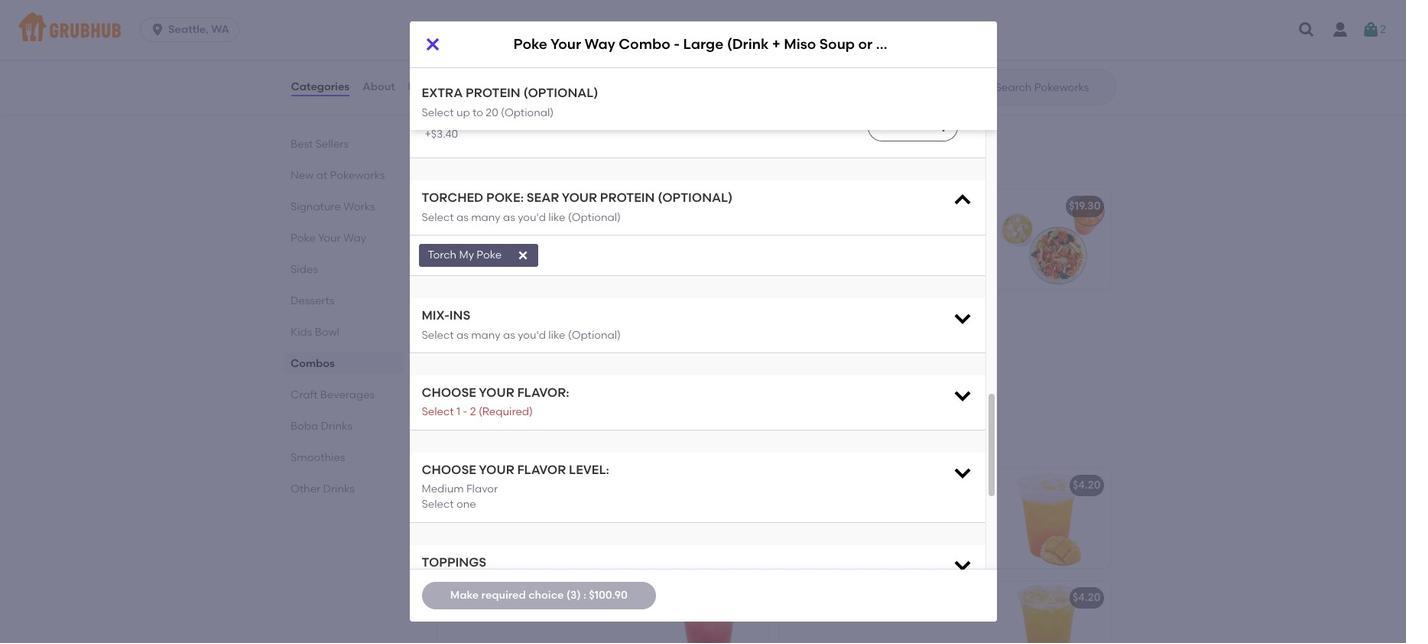 Task type: locate. For each thing, give the bounding box(es) containing it.
flavor. up "flavor:"
[[561, 350, 593, 363]]

svg image
[[1298, 21, 1317, 39], [423, 35, 442, 54], [876, 58, 889, 71], [938, 58, 950, 71], [876, 121, 889, 133], [938, 121, 950, 133], [517, 249, 530, 262], [952, 385, 974, 406], [952, 462, 974, 483]]

your inside mix up to 2 proteins with your choice of base, mix-ins, toppings, and flavor.
[[916, 222, 939, 235]]

$4.20 button
[[780, 469, 1110, 569], [780, 582, 1110, 643]]

0 vertical spatial to
[[473, 106, 483, 119]]

your up white
[[551, 36, 581, 53]]

1 vertical spatial lemonade
[[507, 592, 563, 605]]

signature down at
[[290, 200, 341, 213]]

0 horizontal spatial works
[[343, 200, 375, 213]]

combos down kids bowl
[[290, 357, 335, 370]]

$4.20 for strawberry lemonade
[[1073, 592, 1101, 605]]

pokeworks down surimi
[[505, 101, 560, 114]]

2 select from the top
[[422, 211, 454, 224]]

three
[[446, 334, 476, 347]]

select inside choose your flavor: select 1 - 2 (required)
[[422, 406, 454, 419]]

1 horizontal spatial combos
[[434, 154, 501, 173]]

svg image
[[1363, 21, 1381, 39], [150, 22, 165, 37], [952, 190, 974, 211], [952, 308, 974, 329], [952, 554, 974, 576]]

- right 1
[[463, 406, 468, 419]]

1 vertical spatial your
[[479, 385, 515, 400]]

sides
[[290, 263, 318, 276]]

up
[[457, 106, 470, 119], [809, 222, 823, 235]]

with inside chicken or tofu with white rice, sweet corn, mandarin orange, edamame, surimi salad, wonton crisps, and pokeworks classic
[[528, 55, 550, 68]]

0 horizontal spatial proteins
[[479, 334, 521, 347]]

2 vertical spatial soup
[[678, 312, 705, 325]]

torched
[[422, 191, 484, 205]]

0 horizontal spatial 2
[[470, 406, 476, 419]]

lemonade down flavor
[[479, 479, 535, 492]]

-
[[674, 36, 680, 53], [568, 312, 572, 325], [463, 406, 468, 419]]

0 horizontal spatial flavor.
[[561, 350, 593, 363]]

proteins inside three proteins with your choice of mix ins, toppings, and flavor.
[[479, 334, 521, 347]]

2 you'd from the top
[[518, 329, 546, 342]]

2 vertical spatial your
[[474, 312, 498, 325]]

1 $19.30 from the left
[[723, 200, 755, 213]]

to inside mix up to 2 proteins with your choice of base, mix-ins, toppings, and flavor.
[[825, 222, 836, 235]]

0 vertical spatial up
[[457, 106, 470, 119]]

one
[[457, 498, 476, 511]]

(drink
[[727, 36, 769, 53], [577, 200, 608, 213], [608, 312, 640, 325]]

+$3.40 down shrimp
[[425, 65, 458, 78]]

1 vertical spatial +$3.40
[[425, 128, 458, 141]]

your right sear at the left
[[562, 191, 597, 205]]

1 vertical spatial protein
[[600, 191, 655, 205]]

protein
[[466, 86, 521, 100], [600, 191, 655, 205]]

0 horizontal spatial your
[[548, 334, 570, 347]]

choose inside choose your flavor level: medium flavor select one
[[422, 463, 477, 477]]

Search Pokeworks search field
[[994, 80, 1111, 95]]

select down torched
[[422, 211, 454, 224]]

you'd up "flavor:"
[[518, 329, 546, 342]]

your
[[562, 191, 597, 205], [479, 385, 515, 400], [479, 463, 515, 477]]

2 vertical spatial miso
[[651, 312, 676, 325]]

flavor. inside three proteins with your choice of mix ins, toppings, and flavor.
[[561, 350, 593, 363]]

1 vertical spatial large
[[575, 312, 606, 325]]

2 vertical spatial and
[[538, 350, 559, 363]]

mandarin
[[508, 70, 559, 83]]

signature up my
[[446, 200, 498, 213]]

proteins up "mix-"
[[847, 222, 889, 235]]

2 like from the top
[[549, 329, 566, 342]]

1 horizontal spatial works
[[500, 200, 533, 213]]

1 many from the top
[[471, 211, 501, 224]]

strawberry lemonade button
[[437, 582, 768, 643]]

1 vertical spatial (optional)
[[568, 211, 621, 224]]

sear
[[527, 191, 559, 205]]

pokeworks
[[505, 101, 560, 114], [330, 169, 385, 182]]

2 vertical spatial 2
[[470, 406, 476, 419]]

- inside choose your flavor: select 1 - 2 (required)
[[463, 406, 468, 419]]

2 +$3.40 from the top
[[425, 128, 458, 141]]

large up three proteins with your choice of mix ins, toppings, and flavor.
[[575, 312, 606, 325]]

0 vertical spatial choice
[[941, 222, 976, 235]]

up down edamame,
[[457, 106, 470, 119]]

edamame,
[[446, 86, 504, 99]]

soup
[[820, 36, 855, 53], [647, 200, 674, 213], [678, 312, 705, 325]]

1 vertical spatial $4.20
[[1073, 592, 1101, 605]]

0 vertical spatial pokeworks
[[505, 101, 560, 114]]

1 like from the top
[[549, 211, 566, 224]]

1 horizontal spatial way
[[500, 312, 524, 325]]

lilikoi lemonade button
[[437, 469, 768, 569]]

like up "flavor:"
[[549, 329, 566, 342]]

works down new at pokeworks
[[343, 200, 375, 213]]

1 horizontal spatial 2
[[838, 222, 844, 235]]

your inside choose your flavor level: medium flavor select one
[[479, 463, 515, 477]]

0 horizontal spatial your
[[318, 232, 341, 245]]

1 vertical spatial soup
[[647, 200, 674, 213]]

0 vertical spatial proteins
[[847, 222, 889, 235]]

select down 'extra'
[[422, 106, 454, 119]]

3 select from the top
[[422, 329, 454, 342]]

select down medium
[[422, 498, 454, 511]]

your inside choose your flavor: select 1 - 2 (required)
[[479, 385, 515, 400]]

$4.20 button for strawberry lemonade
[[780, 582, 1110, 643]]

you'd
[[518, 211, 546, 224], [518, 329, 546, 342]]

poke up sides
[[290, 232, 315, 245]]

(optional) inside torched poke: sear your protein (optional) select as many as you'd like (optional)
[[658, 191, 733, 205]]

5 select from the top
[[422, 498, 454, 511]]

about
[[363, 80, 395, 93]]

ins, right mix
[[467, 350, 484, 363]]

1 horizontal spatial pokeworks
[[505, 101, 560, 114]]

- left $7.80
[[674, 36, 680, 53]]

1 vertical spatial up
[[809, 222, 823, 235]]

0 horizontal spatial -
[[463, 406, 468, 419]]

0 horizontal spatial protein
[[466, 86, 521, 100]]

1 vertical spatial proteins
[[479, 334, 521, 347]]

many
[[471, 211, 501, 224], [471, 329, 501, 342]]

1 horizontal spatial miso
[[651, 312, 676, 325]]

2 vertical spatial choice
[[529, 589, 564, 602]]

your
[[551, 36, 581, 53], [318, 232, 341, 245], [474, 312, 498, 325]]

1 vertical spatial choice
[[573, 334, 608, 347]]

lemonade inside strawberry lemonade button
[[507, 592, 563, 605]]

1
[[457, 406, 461, 419]]

$19.30 for signature works combo (drink + miso soup or kettle chips) image
[[723, 200, 755, 213]]

2 inside button
[[1381, 23, 1387, 36]]

(optional)
[[501, 106, 554, 119], [568, 211, 621, 224], [568, 329, 621, 342]]

1 horizontal spatial signature
[[446, 200, 498, 213]]

lemonade
[[479, 479, 535, 492], [507, 592, 563, 605]]

select inside choose your flavor level: medium flavor select one
[[422, 498, 454, 511]]

1 horizontal spatial (optional)
[[658, 191, 733, 205]]

medium
[[422, 483, 464, 496]]

select inside extra protein (optional) select up to 20 (optional)
[[422, 106, 454, 119]]

large left $7.80
[[684, 36, 724, 53]]

svg image inside 2 button
[[1363, 21, 1381, 39]]

0 vertical spatial (drink
[[727, 36, 769, 53]]

1 vertical spatial choose
[[422, 463, 477, 477]]

way up rice,
[[585, 36, 616, 53]]

poke up three
[[446, 312, 472, 325]]

like down sear at the left
[[549, 211, 566, 224]]

$100.90
[[589, 589, 628, 602]]

+
[[755, 33, 761, 46], [773, 36, 781, 53], [611, 200, 617, 213], [642, 312, 649, 325]]

combos up torched
[[434, 154, 501, 173]]

0 vertical spatial soup
[[820, 36, 855, 53]]

ins, inside three proteins with your choice of mix ins, toppings, and flavor.
[[467, 350, 484, 363]]

select down mix- on the left
[[422, 329, 454, 342]]

level:
[[569, 463, 610, 477]]

protein inside torched poke: sear your protein (optional) select as many as you'd like (optional)
[[600, 191, 655, 205]]

up inside extra protein (optional) select up to 20 (optional)
[[457, 106, 470, 119]]

2 $4.20 button from the top
[[780, 582, 1110, 643]]

signature works combo (drink + miso soup or kettle chips) image
[[653, 190, 768, 289]]

poke your way combo - large (drink + miso soup or kettle chips)
[[514, 36, 966, 53], [446, 312, 789, 325]]

0 vertical spatial way
[[585, 36, 616, 53]]

your down signature works on the left top
[[318, 232, 341, 245]]

- up three proteins with your choice of mix ins, toppings, and flavor.
[[568, 312, 572, 325]]

ins
[[450, 308, 471, 323]]

ins, right base, at the right top of the page
[[856, 237, 873, 250]]

0 vertical spatial (optional)
[[501, 106, 554, 119]]

0 horizontal spatial of
[[611, 334, 621, 347]]

make
[[450, 589, 479, 602]]

+$3.40
[[425, 65, 458, 78], [425, 128, 458, 141]]

like
[[549, 211, 566, 224], [549, 329, 566, 342]]

1 vertical spatial -
[[568, 312, 572, 325]]

+$3.40 inside tofu (v) +$3.40
[[425, 128, 458, 141]]

sellers
[[315, 138, 349, 151]]

lemonade inside lilikoi lemonade button
[[479, 479, 535, 492]]

1 vertical spatial $4.20 button
[[780, 582, 1110, 643]]

1 vertical spatial pokeworks
[[330, 169, 385, 182]]

works
[[500, 200, 533, 213], [343, 200, 375, 213]]

your up lilikoi lemonade
[[479, 463, 515, 477]]

proteins inside mix up to 2 proteins with your choice of base, mix-ins, toppings, and flavor.
[[847, 222, 889, 235]]

$19.30 for poke your way combo - regular (drink + miso soup or kettle chips) image in the right top of the page
[[1070, 200, 1101, 213]]

choose for flavor
[[422, 463, 477, 477]]

$4.20 for lilikoi lemonade
[[1073, 479, 1101, 492]]

1 vertical spatial drinks
[[323, 483, 355, 496]]

choice
[[941, 222, 976, 235], [573, 334, 608, 347], [529, 589, 564, 602]]

1 vertical spatial ins,
[[467, 350, 484, 363]]

2 horizontal spatial choice
[[941, 222, 976, 235]]

choose up the lilikoi
[[422, 463, 477, 477]]

flavor
[[467, 483, 498, 496]]

0 vertical spatial many
[[471, 211, 501, 224]]

(optional) inside extra protein (optional) select up to 20 (optional)
[[524, 86, 599, 100]]

1 horizontal spatial your
[[474, 312, 498, 325]]

to left 20
[[473, 106, 483, 119]]

svg image inside main navigation navigation
[[1298, 21, 1317, 39]]

0 vertical spatial lemonade
[[479, 479, 535, 492]]

1 vertical spatial you'd
[[518, 329, 546, 342]]

select left 1
[[422, 406, 454, 419]]

1 horizontal spatial of
[[789, 237, 799, 250]]

1 vertical spatial like
[[549, 329, 566, 342]]

you'd inside torched poke: sear your protein (optional) select as many as you'd like (optional)
[[518, 211, 546, 224]]

combos
[[434, 154, 501, 173], [290, 357, 335, 370]]

three proteins with your choice of mix ins, toppings, and flavor.
[[446, 334, 621, 363]]

2 $4.20 from the top
[[1073, 592, 1101, 605]]

your up "(required)"
[[479, 385, 515, 400]]

tofu
[[505, 55, 525, 68]]

2 many from the top
[[471, 329, 501, 342]]

to up "mix-"
[[825, 222, 836, 235]]

1 $4.20 button from the top
[[780, 469, 1110, 569]]

1 horizontal spatial $19.30
[[1070, 200, 1101, 213]]

2 vertical spatial -
[[463, 406, 468, 419]]

you'd down sear at the left
[[518, 211, 546, 224]]

2
[[1381, 23, 1387, 36], [838, 222, 844, 235], [470, 406, 476, 419]]

2 vertical spatial your
[[479, 463, 515, 477]]

signature for signature works
[[290, 200, 341, 213]]

kids
[[290, 326, 312, 339]]

1 vertical spatial with
[[892, 222, 913, 235]]

1 choose from the top
[[422, 385, 477, 400]]

lemonade left (3)
[[507, 592, 563, 605]]

kettle
[[876, 36, 917, 53], [690, 200, 720, 213], [721, 312, 752, 325]]

Input item quantity number field
[[896, 51, 930, 78], [896, 113, 930, 141]]

as
[[457, 211, 469, 224], [503, 211, 515, 224], [457, 329, 469, 342], [503, 329, 515, 342]]

flavor.
[[789, 253, 821, 266], [561, 350, 593, 363]]

(optional)
[[524, 86, 599, 100], [658, 191, 733, 205]]

+$3.40 down tofu
[[425, 128, 458, 141]]

mix-ins select as many as you'd like (optional)
[[422, 308, 621, 342]]

strawberry lemonade
[[446, 592, 563, 605]]

proteins right three
[[479, 334, 521, 347]]

0 vertical spatial $4.20 button
[[780, 469, 1110, 569]]

lilikoi green tea image
[[996, 582, 1110, 643]]

1 select from the top
[[422, 106, 454, 119]]

other drinks
[[290, 483, 355, 496]]

0 vertical spatial $4.20
[[1073, 479, 1101, 492]]

reviews
[[408, 80, 451, 93]]

1 vertical spatial way
[[343, 232, 366, 245]]

drinks down craft beverages
[[321, 420, 352, 433]]

1 vertical spatial combos
[[290, 357, 335, 370]]

and inside mix up to 2 proteins with your choice of base, mix-ins, toppings, and flavor.
[[926, 237, 947, 250]]

chicken or tofu with white rice, sweet corn, mandarin orange, edamame, surimi salad, wonton crisps, and pokeworks classic
[[446, 55, 613, 114]]

0 vertical spatial combos
[[434, 154, 501, 173]]

0 vertical spatial and
[[482, 101, 502, 114]]

2 vertical spatial chips)
[[754, 312, 789, 325]]

choose up 1
[[422, 385, 477, 400]]

or
[[859, 36, 873, 53], [491, 55, 502, 68], [676, 200, 687, 213], [708, 312, 718, 325]]

1 horizontal spatial proteins
[[847, 222, 889, 235]]

way up three proteins with your choice of mix ins, toppings, and flavor.
[[500, 312, 524, 325]]

1 +$3.40 from the top
[[425, 65, 458, 78]]

toppings, down mix-ins select as many as you'd like (optional)
[[487, 350, 535, 363]]

0 horizontal spatial to
[[473, 106, 483, 119]]

0 vertical spatial protein
[[466, 86, 521, 100]]

and inside chicken or tofu with white rice, sweet corn, mandarin orange, edamame, surimi salad, wonton crisps, and pokeworks classic
[[482, 101, 502, 114]]

of inside mix up to 2 proteins with your choice of base, mix-ins, toppings, and flavor.
[[789, 237, 799, 250]]

1 horizontal spatial your
[[916, 222, 939, 235]]

drinks right other
[[323, 483, 355, 496]]

choose inside choose your flavor: select 1 - 2 (required)
[[422, 385, 477, 400]]

way down signature works on the left top
[[343, 232, 366, 245]]

torch my poke
[[428, 248, 502, 262]]

0 vertical spatial ins,
[[856, 237, 873, 250]]

toppings, right "mix-"
[[875, 237, 924, 250]]

poke your way combo - large (drink + miso soup or kettle chips) image
[[653, 302, 768, 402]]

input item quantity number field for tofu (v)
[[896, 113, 930, 141]]

1 vertical spatial chips)
[[723, 200, 757, 213]]

large
[[684, 36, 724, 53], [575, 312, 606, 325]]

0 vertical spatial like
[[549, 211, 566, 224]]

0 horizontal spatial (optional)
[[524, 86, 599, 100]]

best sellers
[[290, 138, 349, 151]]

2 choose from the top
[[422, 463, 477, 477]]

new
[[290, 169, 314, 182]]

0 horizontal spatial up
[[457, 106, 470, 119]]

your
[[916, 222, 939, 235], [548, 334, 570, 347]]

$19.30
[[723, 200, 755, 213], [1070, 200, 1101, 213]]

1 input item quantity number field from the top
[[896, 51, 930, 78]]

pokeworks right at
[[330, 169, 385, 182]]

2 inside mix up to 2 proteins with your choice of base, mix-ins, toppings, and flavor.
[[838, 222, 844, 235]]

0 vertical spatial with
[[528, 55, 550, 68]]

0 horizontal spatial combos
[[290, 357, 335, 370]]

2 horizontal spatial 2
[[1381, 23, 1387, 36]]

2 horizontal spatial kettle
[[876, 36, 917, 53]]

flavor. down base, at the right top of the page
[[789, 253, 821, 266]]

rice,
[[583, 55, 605, 68]]

1 horizontal spatial ins,
[[856, 237, 873, 250]]

2 input item quantity number field from the top
[[896, 113, 930, 141]]

chips)
[[921, 36, 966, 53], [723, 200, 757, 213], [754, 312, 789, 325]]

1 you'd from the top
[[518, 211, 546, 224]]

to
[[473, 106, 483, 119], [825, 222, 836, 235]]

poke up "tofu" at the left top of page
[[514, 36, 548, 53]]

2 $19.30 from the left
[[1070, 200, 1101, 213]]

0 horizontal spatial and
[[482, 101, 502, 114]]

2 horizontal spatial miso
[[784, 36, 817, 53]]

your right ins
[[474, 312, 498, 325]]

1 $4.20 from the top
[[1073, 479, 1101, 492]]

1 horizontal spatial kettle
[[721, 312, 752, 325]]

(optional) inside torched poke: sear your protein (optional) select as many as you'd like (optional)
[[568, 211, 621, 224]]

1 horizontal spatial protein
[[600, 191, 655, 205]]

0 horizontal spatial $19.30
[[723, 200, 755, 213]]

works right torched
[[500, 200, 533, 213]]

choose for flavor:
[[422, 385, 477, 400]]

0 horizontal spatial choice
[[529, 589, 564, 602]]

as down torched
[[457, 211, 469, 224]]

many inside torched poke: sear your protein (optional) select as many as you'd like (optional)
[[471, 211, 501, 224]]

0 vertical spatial input item quantity number field
[[896, 51, 930, 78]]

$4.20
[[1073, 479, 1101, 492], [1073, 592, 1101, 605]]

1 vertical spatial your
[[548, 334, 570, 347]]

(optional) inside extra protein (optional) select up to 20 (optional)
[[501, 106, 554, 119]]

0 vertical spatial miso
[[784, 36, 817, 53]]

0 horizontal spatial miso
[[620, 200, 644, 213]]

up up base, at the right top of the page
[[809, 222, 823, 235]]

4 select from the top
[[422, 406, 454, 419]]



Task type: vqa. For each thing, say whether or not it's contained in the screenshot.
Ready in 15–25 min associated with Whitepoint Diner
no



Task type: describe. For each thing, give the bounding box(es) containing it.
smoothies
[[290, 451, 345, 464]]

0 horizontal spatial kettle
[[690, 200, 720, 213]]

craft
[[290, 389, 318, 402]]

2 horizontal spatial -
[[674, 36, 680, 53]]

extra
[[422, 86, 463, 100]]

my
[[459, 248, 474, 262]]

sweet
[[446, 70, 477, 83]]

2 vertical spatial (drink
[[608, 312, 640, 325]]

many inside mix-ins select as many as you'd like (optional)
[[471, 329, 501, 342]]

reviews button
[[407, 60, 452, 115]]

as right three
[[503, 329, 515, 342]]

choice inside mix up to 2 proteins with your choice of base, mix-ins, toppings, and flavor.
[[941, 222, 976, 235]]

with inside three proteins with your choice of mix ins, toppings, and flavor.
[[523, 334, 545, 347]]

2 horizontal spatial way
[[585, 36, 616, 53]]

lilikoi
[[446, 479, 476, 492]]

poke right my
[[477, 248, 502, 262]]

mix
[[789, 222, 807, 235]]

works for signature works
[[343, 200, 375, 213]]

crisps,
[[446, 101, 479, 114]]

1 vertical spatial poke your way combo - large (drink + miso soup or kettle chips)
[[446, 312, 789, 325]]

select inside mix-ins select as many as you'd like (optional)
[[422, 329, 454, 342]]

mango lemonade image
[[996, 469, 1110, 569]]

your inside torched poke: sear your protein (optional) select as many as you'd like (optional)
[[562, 191, 597, 205]]

corn,
[[479, 70, 506, 83]]

main navigation navigation
[[0, 0, 1407, 60]]

like inside mix-ins select as many as you'd like (optional)
[[549, 329, 566, 342]]

lilikoi lemonade
[[446, 479, 535, 492]]

your inside three proteins with your choice of mix ins, toppings, and flavor.
[[548, 334, 570, 347]]

1 vertical spatial (drink
[[577, 200, 608, 213]]

boba
[[290, 420, 318, 433]]

surimi
[[506, 86, 537, 99]]

up inside mix up to 2 proteins with your choice of base, mix-ins, toppings, and flavor.
[[809, 222, 823, 235]]

wa
[[211, 23, 229, 36]]

strawberry
[[446, 592, 505, 605]]

shrimp
[[425, 50, 462, 63]]

2 inside choose your flavor: select 1 - 2 (required)
[[470, 406, 476, 419]]

input item quantity number field for shrimp
[[896, 51, 930, 78]]

you'd inside mix-ins select as many as you'd like (optional)
[[518, 329, 546, 342]]

flavor
[[518, 463, 566, 477]]

0 vertical spatial poke your way combo - large (drink + miso soup or kettle chips)
[[514, 36, 966, 53]]

shrimp +$3.40
[[425, 50, 462, 78]]

0 vertical spatial large
[[684, 36, 724, 53]]

pokeworks inside chicken or tofu with white rice, sweet corn, mandarin orange, edamame, surimi salad, wonton crisps, and pokeworks classic
[[505, 101, 560, 114]]

signature works combo (drink + miso soup or kettle chips)
[[446, 200, 757, 213]]

categories
[[291, 80, 350, 93]]

lemonade for lilikoi lemonade
[[479, 479, 535, 492]]

0 horizontal spatial soup
[[647, 200, 674, 213]]

seattle, wa button
[[140, 18, 246, 42]]

required
[[482, 589, 526, 602]]

signature works
[[290, 200, 375, 213]]

+$3.40 inside shrimp +$3.40
[[425, 65, 458, 78]]

(required)
[[479, 406, 533, 419]]

and inside three proteins with your choice of mix ins, toppings, and flavor.
[[538, 350, 559, 363]]

1 vertical spatial combo
[[535, 200, 574, 213]]

seattle, wa
[[168, 23, 229, 36]]

2 horizontal spatial soup
[[820, 36, 855, 53]]

strawberry lemonade image
[[653, 582, 768, 643]]

2 horizontal spatial your
[[551, 36, 581, 53]]

your for flavor
[[479, 463, 515, 477]]

toppings, inside mix up to 2 proteins with your choice of base, mix-ins, toppings, and flavor.
[[875, 237, 924, 250]]

or inside chicken or tofu with white rice, sweet corn, mandarin orange, edamame, surimi salad, wonton crisps, and pokeworks classic
[[491, 55, 502, 68]]

of inside three proteins with your choice of mix ins, toppings, and flavor.
[[611, 334, 621, 347]]

mix-
[[833, 237, 856, 250]]

mix
[[446, 350, 465, 363]]

drinks for boba drinks
[[321, 420, 352, 433]]

poke:
[[487, 191, 524, 205]]

poke your way combo - regular (drink + miso soup or kettle chips) image
[[996, 190, 1110, 289]]

bowl
[[315, 326, 339, 339]]

$7.80 +
[[729, 33, 761, 46]]

tofu
[[425, 112, 447, 125]]

$7.80
[[729, 33, 755, 46]]

select inside torched poke: sear your protein (optional) select as many as you'd like (optional)
[[422, 211, 454, 224]]

classic
[[562, 101, 600, 114]]

at
[[316, 169, 327, 182]]

beverages
[[320, 389, 375, 402]]

chicken
[[446, 55, 489, 68]]

extra protein (optional) select up to 20 (optional)
[[422, 86, 599, 119]]

:
[[584, 589, 587, 602]]

20
[[486, 106, 499, 119]]

works for signature works combo (drink + miso soup or kettle chips)
[[500, 200, 533, 213]]

tofu (v) +$3.40
[[425, 112, 463, 141]]

make required choice (3) : $100.90
[[450, 589, 628, 602]]

drinks for other drinks
[[323, 483, 355, 496]]

white
[[552, 55, 580, 68]]

choose your flavor: select 1 - 2 (required)
[[422, 385, 570, 419]]

craft beverages
[[290, 389, 375, 402]]

1 vertical spatial your
[[318, 232, 341, 245]]

poke your way
[[290, 232, 366, 245]]

signature for signature works combo (drink + miso soup or kettle chips)
[[446, 200, 498, 213]]

desserts
[[290, 295, 334, 308]]

like inside torched poke: sear your protein (optional) select as many as you'd like (optional)
[[549, 211, 566, 224]]

new at pokeworks
[[290, 169, 385, 182]]

1 horizontal spatial soup
[[678, 312, 705, 325]]

orange,
[[562, 70, 602, 83]]

lilikoi lemonade image
[[653, 469, 768, 569]]

best
[[290, 138, 313, 151]]

0 vertical spatial combo
[[619, 36, 671, 53]]

lemonade for strawberry lemonade
[[507, 592, 563, 605]]

choice inside three proteins with your choice of mix ins, toppings, and flavor.
[[573, 334, 608, 347]]

0 vertical spatial chips)
[[921, 36, 966, 53]]

base,
[[802, 237, 830, 250]]

toppings
[[422, 555, 487, 570]]

categories button
[[290, 60, 351, 115]]

as down ins
[[457, 329, 469, 342]]

(v)
[[450, 112, 463, 125]]

0 horizontal spatial way
[[343, 232, 366, 245]]

2 vertical spatial combo
[[526, 312, 565, 325]]

as down poke:
[[503, 211, 515, 224]]

choose your flavor level: medium flavor select one
[[422, 463, 610, 511]]

other
[[290, 483, 320, 496]]

kids bowl image
[[653, 23, 768, 123]]

svg image inside seattle, wa "button"
[[150, 22, 165, 37]]

with inside mix up to 2 proteins with your choice of base, mix-ins, toppings, and flavor.
[[892, 222, 913, 235]]

2 button
[[1363, 16, 1387, 44]]

0 vertical spatial kettle
[[876, 36, 917, 53]]

to inside extra protein (optional) select up to 20 (optional)
[[473, 106, 483, 119]]

wonton
[[574, 86, 613, 99]]

$4.20 button for lilikoi lemonade
[[780, 469, 1110, 569]]

seattle,
[[168, 23, 209, 36]]

0 horizontal spatial large
[[575, 312, 606, 325]]

0 horizontal spatial pokeworks
[[330, 169, 385, 182]]

(optional) inside mix-ins select as many as you'd like (optional)
[[568, 329, 621, 342]]

flavor:
[[518, 385, 570, 400]]

salad,
[[540, 86, 571, 99]]

torched poke: sear your protein (optional) select as many as you'd like (optional)
[[422, 191, 733, 224]]

torch
[[428, 248, 457, 262]]

(3)
[[567, 589, 581, 602]]

kids bowl
[[290, 326, 339, 339]]

mix-
[[422, 308, 450, 323]]

2 vertical spatial kettle
[[721, 312, 752, 325]]

your for flavor:
[[479, 385, 515, 400]]

mix up to 2 proteins with your choice of base, mix-ins, toppings, and flavor.
[[789, 222, 976, 266]]

ins, inside mix up to 2 proteins with your choice of base, mix-ins, toppings, and flavor.
[[856, 237, 873, 250]]

flavor. inside mix up to 2 proteins with your choice of base, mix-ins, toppings, and flavor.
[[789, 253, 821, 266]]

boba drinks
[[290, 420, 352, 433]]

about button
[[362, 60, 396, 115]]

toppings, inside three proteins with your choice of mix ins, toppings, and flavor.
[[487, 350, 535, 363]]

protein inside extra protein (optional) select up to 20 (optional)
[[466, 86, 521, 100]]



